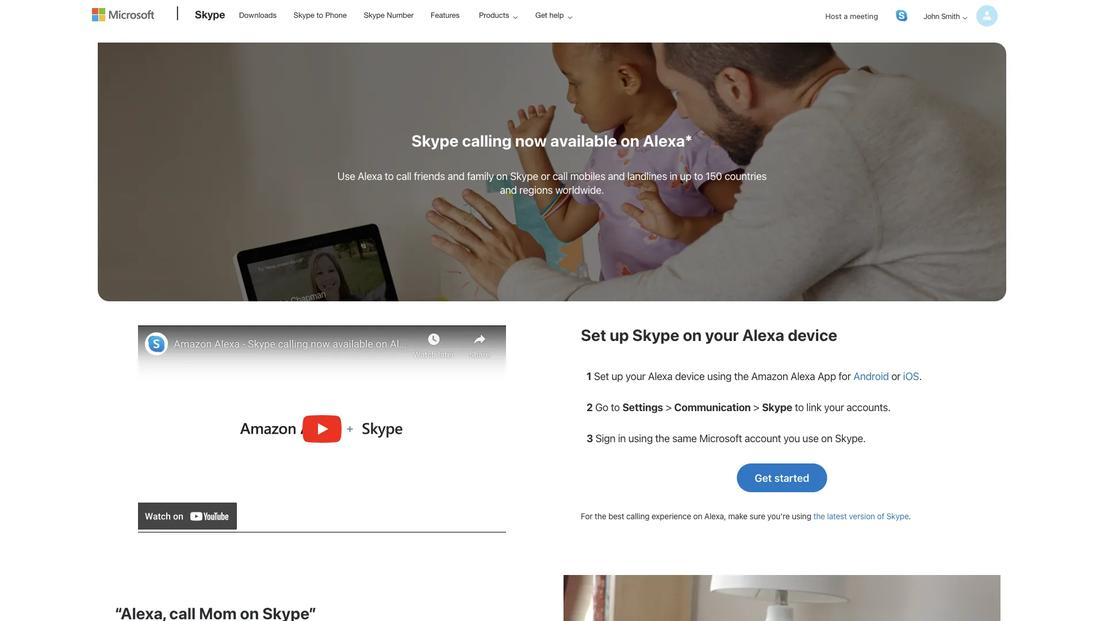 Task type: vqa. For each thing, say whether or not it's contained in the screenshot.
the a to the left
no



Task type: describe. For each thing, give the bounding box(es) containing it.
sure
[[750, 512, 766, 521]]

or inside use alexa to call friends and family on skype or call mobiles and landlines in up to 150 countries and regions worldwide.
[[541, 170, 550, 182]]

smith
[[942, 12, 960, 20]]

the left same at the right of page
[[656, 432, 670, 444]]

to left the friends
[[385, 170, 394, 182]]

for the best calling experience on alexa, make sure you're using the latest version of skype .
[[581, 512, 912, 521]]

0 vertical spatial device
[[788, 326, 838, 345]]

alexa inside use alexa to call friends and family on skype or call mobiles and landlines in up to 150 countries and regions worldwide.
[[358, 170, 382, 182]]

 link
[[897, 10, 908, 21]]

amazon
[[752, 370, 789, 382]]

1 set up your alexa device using the amazon alexa app for android or ios .
[[587, 370, 922, 382]]

2
[[587, 401, 593, 413]]

alexa,
[[705, 512, 727, 521]]

features
[[431, 10, 460, 19]]

avatar image
[[977, 5, 998, 26]]

use
[[803, 432, 819, 444]]

alexa left app
[[791, 370, 816, 382]]

skype.
[[836, 432, 866, 444]]

ios link
[[904, 370, 920, 382]]

1
[[587, 370, 592, 382]]

get help
[[536, 10, 564, 19]]

landlines
[[628, 170, 668, 182]]

settings
[[623, 401, 664, 413]]

get for get started
[[755, 472, 772, 484]]

0 horizontal spatial calling
[[462, 131, 512, 150]]

make
[[729, 512, 748, 521]]

john smith
[[924, 12, 960, 20]]

2 > from the left
[[754, 401, 760, 413]]

0 horizontal spatial device
[[676, 370, 705, 382]]

0 horizontal spatial using
[[629, 432, 653, 444]]

experience
[[652, 512, 692, 521]]

150
[[706, 170, 723, 182]]

for
[[839, 370, 852, 382]]

to left link on the bottom right of the page
[[795, 401, 804, 413]]

1 vertical spatial up
[[610, 326, 629, 345]]

you're
[[768, 512, 790, 521]]

alexa up settings
[[648, 370, 673, 382]]

help
[[550, 10, 564, 19]]

get for get help
[[536, 10, 548, 19]]

2 horizontal spatial your
[[825, 401, 845, 413]]

to right go
[[611, 401, 620, 413]]

go
[[596, 401, 609, 413]]

accounts.
[[847, 401, 891, 413]]

1 horizontal spatial .
[[920, 370, 922, 382]]

android
[[854, 370, 889, 382]]

for
[[581, 512, 593, 521]]

1 call from the left
[[396, 170, 412, 182]]

1 > from the left
[[666, 401, 672, 413]]

the left latest
[[814, 512, 826, 521]]

get started
[[755, 472, 810, 484]]

to left 150
[[694, 170, 703, 182]]

meeting
[[850, 12, 879, 20]]

to left phone at the top
[[317, 10, 323, 19]]

2 go to settings > communication > skype to link your accounts.
[[587, 401, 891, 413]]

1 vertical spatial set
[[594, 370, 609, 382]]

1 vertical spatial in
[[618, 432, 626, 444]]



Task type: locate. For each thing, give the bounding box(es) containing it.
get inside main content
[[755, 472, 772, 484]]

0 horizontal spatial .
[[909, 512, 912, 521]]

alexa*
[[643, 131, 693, 150]]

2 horizontal spatial and
[[608, 170, 625, 182]]

1 vertical spatial get
[[755, 472, 772, 484]]

1 horizontal spatial device
[[788, 326, 838, 345]]

the
[[735, 370, 749, 382], [656, 432, 670, 444], [595, 512, 607, 521], [814, 512, 826, 521]]

0 horizontal spatial in
[[618, 432, 626, 444]]

version
[[850, 512, 876, 521]]

call left the friends
[[396, 170, 412, 182]]

menu bar containing host a meeting
[[92, 1, 1013, 61]]

2 vertical spatial up
[[612, 370, 624, 382]]

same
[[673, 432, 697, 444]]

features link
[[426, 1, 465, 28]]

1 horizontal spatial your
[[706, 326, 739, 345]]

using up communication
[[708, 370, 732, 382]]

0 vertical spatial get
[[536, 10, 548, 19]]

products
[[479, 10, 509, 19]]

communication
[[675, 401, 751, 413]]

1 horizontal spatial or
[[892, 370, 901, 382]]

and
[[448, 170, 465, 182], [608, 170, 625, 182], [500, 184, 517, 196]]

microsoft
[[700, 432, 743, 444]]

the latest version of skype link
[[814, 512, 909, 521]]

1 horizontal spatial and
[[500, 184, 517, 196]]

or left the ios
[[892, 370, 901, 382]]

. right android link
[[920, 370, 922, 382]]

get started link
[[737, 464, 828, 493]]

your right link on the bottom right of the page
[[825, 401, 845, 413]]

1 horizontal spatial >
[[754, 401, 760, 413]]

0 horizontal spatial or
[[541, 170, 550, 182]]

your up settings
[[626, 370, 646, 382]]

john smith link
[[915, 1, 998, 31]]

latest
[[828, 512, 847, 521]]

family
[[467, 170, 494, 182]]

call mom alexa image
[[564, 575, 1001, 621]]

in inside use alexa to call friends and family on skype or call mobiles and landlines in up to 150 countries and regions worldwide.
[[670, 170, 678, 182]]

1 horizontal spatial in
[[670, 170, 678, 182]]

set right 1
[[594, 370, 609, 382]]

0 vertical spatial or
[[541, 170, 550, 182]]

menu bar
[[92, 1, 1013, 61]]

0 vertical spatial using
[[708, 370, 732, 382]]

regions
[[520, 184, 553, 196]]

alexa up amazon
[[743, 326, 785, 345]]

skype to phone link
[[289, 1, 352, 28]]

alexa
[[358, 170, 382, 182], [743, 326, 785, 345], [648, 370, 673, 382], [791, 370, 816, 382]]

0 vertical spatial calling
[[462, 131, 512, 150]]

> right settings
[[666, 401, 672, 413]]

now
[[515, 131, 547, 150]]

skype to phone
[[294, 10, 347, 19]]

and left regions
[[500, 184, 517, 196]]

host a meeting link
[[817, 1, 888, 31]]

calling up family
[[462, 131, 512, 150]]

android link
[[854, 370, 889, 382]]

0 horizontal spatial >
[[666, 401, 672, 413]]

0 horizontal spatial your
[[626, 370, 646, 382]]

2 vertical spatial using
[[792, 512, 812, 521]]

1 vertical spatial .
[[909, 512, 912, 521]]

your up 1 set up your alexa device using the amazon alexa app for android or ios .
[[706, 326, 739, 345]]

>
[[666, 401, 672, 413], [754, 401, 760, 413]]

products button
[[469, 1, 527, 29]]

sign
[[596, 432, 616, 444]]

1 horizontal spatial get
[[755, 472, 772, 484]]

get help button
[[526, 1, 582, 29]]

0 vertical spatial .
[[920, 370, 922, 382]]

skype number link
[[359, 1, 419, 28]]

1 horizontal spatial calling
[[627, 512, 650, 521]]

and right mobiles
[[608, 170, 625, 182]]

2 vertical spatial your
[[825, 401, 845, 413]]

mobiles
[[571, 170, 606, 182]]

the left amazon
[[735, 370, 749, 382]]

0 horizontal spatial get
[[536, 10, 548, 19]]

0 horizontal spatial call
[[396, 170, 412, 182]]

1 horizontal spatial using
[[708, 370, 732, 382]]

3 sign in using the same microsoft account you use on skype.
[[587, 432, 866, 444]]

number
[[387, 10, 414, 19]]

2 horizontal spatial using
[[792, 512, 812, 521]]

skype calling now available on alexa*
[[412, 131, 693, 150]]

.
[[920, 370, 922, 382], [909, 512, 912, 521]]

1 vertical spatial device
[[676, 370, 705, 382]]

using
[[708, 370, 732, 382], [629, 432, 653, 444], [792, 512, 812, 521]]

1 horizontal spatial call
[[553, 170, 568, 182]]

friends
[[414, 170, 445, 182]]

worldwide.
[[556, 184, 604, 196]]

up inside use alexa to call friends and family on skype or call mobiles and landlines in up to 150 countries and regions worldwide.
[[680, 170, 692, 182]]

1 vertical spatial using
[[629, 432, 653, 444]]

0 vertical spatial up
[[680, 170, 692, 182]]

skype number
[[364, 10, 414, 19]]

ios
[[904, 370, 920, 382]]

call
[[396, 170, 412, 182], [553, 170, 568, 182]]

main content containing skype calling now available on alexa*
[[0, 37, 1105, 621]]

skype
[[195, 8, 225, 20], [294, 10, 315, 19], [364, 10, 385, 19], [412, 131, 459, 150], [510, 170, 539, 182], [633, 326, 680, 345], [762, 401, 793, 413], [887, 512, 909, 521]]

device up app
[[788, 326, 838, 345]]

set
[[581, 326, 607, 345], [594, 370, 609, 382]]

you
[[784, 432, 801, 444]]

device up communication
[[676, 370, 705, 382]]

> down 1 set up your alexa device using the amazon alexa app for android or ios .
[[754, 401, 760, 413]]

app
[[818, 370, 837, 382]]

skype link
[[189, 1, 231, 32]]

use alexa to call friends and family on skype or call mobiles and landlines in up to 150 countries and regions worldwide.
[[338, 170, 767, 196]]

of
[[878, 512, 885, 521]]

device
[[788, 326, 838, 345], [676, 370, 705, 382]]

started
[[775, 472, 810, 484]]

downloads
[[239, 10, 277, 19]]

skype inside use alexa to call friends and family on skype or call mobiles and landlines in up to 150 countries and regions worldwide.
[[510, 170, 539, 182]]

0 vertical spatial your
[[706, 326, 739, 345]]

calling right best
[[627, 512, 650, 521]]

main content
[[0, 37, 1105, 621]]

host
[[826, 12, 842, 20]]

2 call from the left
[[553, 170, 568, 182]]

0 vertical spatial set
[[581, 326, 607, 345]]

a
[[844, 12, 848, 20]]

and left family
[[448, 170, 465, 182]]

get left help
[[536, 10, 548, 19]]

. right of
[[909, 512, 912, 521]]

calling
[[462, 131, 512, 150], [627, 512, 650, 521]]

countries
[[725, 170, 767, 182]]

get
[[536, 10, 548, 19], [755, 472, 772, 484]]

3
[[587, 432, 593, 444]]

or
[[541, 170, 550, 182], [892, 370, 901, 382]]

john
[[924, 12, 940, 20]]

arrow down image
[[959, 11, 972, 25]]

alexa right "use"
[[358, 170, 382, 182]]

0 horizontal spatial and
[[448, 170, 465, 182]]

call up worldwide.
[[553, 170, 568, 182]]

using down settings
[[629, 432, 653, 444]]

1 vertical spatial your
[[626, 370, 646, 382]]

use
[[338, 170, 355, 182]]

in
[[670, 170, 678, 182], [618, 432, 626, 444]]

available
[[551, 131, 618, 150]]

to
[[317, 10, 323, 19], [385, 170, 394, 182], [694, 170, 703, 182], [611, 401, 620, 413], [795, 401, 804, 413]]

on inside use alexa to call friends and family on skype or call mobiles and landlines in up to 150 countries and regions worldwide.
[[497, 170, 508, 182]]

host a meeting
[[826, 12, 879, 20]]

link
[[807, 401, 822, 413]]

up
[[680, 170, 692, 182], [610, 326, 629, 345], [612, 370, 624, 382]]

set up 1
[[581, 326, 607, 345]]

get left started
[[755, 472, 772, 484]]

microsoft image
[[92, 8, 154, 21]]

set up skype on your alexa device
[[581, 326, 838, 345]]

downloads link
[[234, 1, 282, 28]]

the right the for
[[595, 512, 607, 521]]

get inside dropdown button
[[536, 10, 548, 19]]

0 vertical spatial in
[[670, 170, 678, 182]]

account
[[745, 432, 782, 444]]

using right you're
[[792, 512, 812, 521]]

on
[[621, 131, 640, 150], [497, 170, 508, 182], [683, 326, 702, 345], [822, 432, 833, 444], [694, 512, 703, 521]]

1 vertical spatial calling
[[627, 512, 650, 521]]

in right 'sign'
[[618, 432, 626, 444]]

1 vertical spatial or
[[892, 370, 901, 382]]

your
[[706, 326, 739, 345], [626, 370, 646, 382], [825, 401, 845, 413]]

or up regions
[[541, 170, 550, 182]]

in right landlines
[[670, 170, 678, 182]]

phone
[[326, 10, 347, 19]]

best
[[609, 512, 625, 521]]



